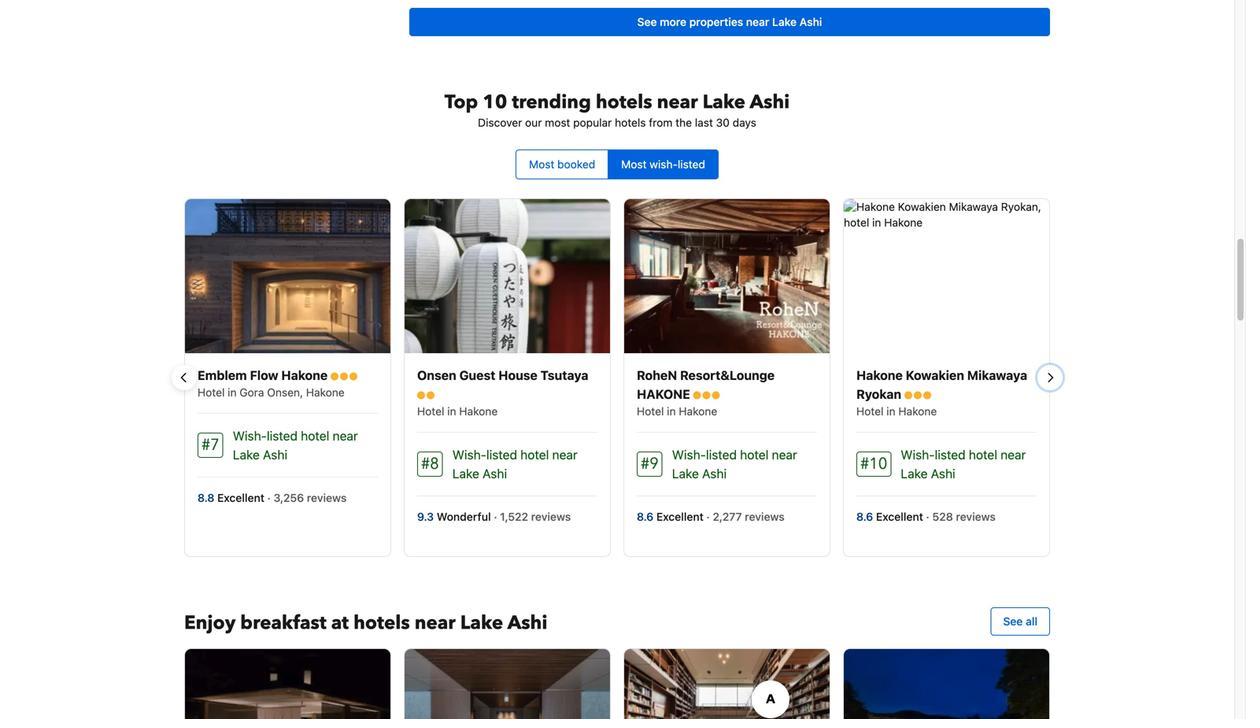 Task type: vqa. For each thing, say whether or not it's contained in the screenshot.


Task type: locate. For each thing, give the bounding box(es) containing it.
in left gora
[[228, 386, 237, 399]]

0 horizontal spatial see
[[637, 15, 657, 28]]

listed up 9.3 wonderful 1,522 reviews
[[486, 447, 517, 462]]

8.6 down #10
[[857, 510, 873, 523]]

wish-listed hotel near lake ashi for #7
[[233, 429, 358, 462]]

rated excellent element for #7
[[217, 492, 267, 505]]

discover
[[478, 116, 522, 129]]

hakone right onsen,
[[306, 386, 345, 399]]

excellent left 2,277
[[657, 510, 704, 523]]

2 most from the left
[[621, 158, 647, 171]]

scored 9.3 element
[[417, 510, 437, 523]]

9.3 wonderful 1,522 reviews
[[417, 510, 574, 523]]

1 horizontal spatial hotel in hakone
[[637, 405, 717, 418]]

hotel in hakone
[[417, 405, 498, 418], [637, 405, 717, 418], [857, 405, 937, 418]]

wish- right #7
[[233, 429, 267, 443]]

in down "onsen"
[[447, 405, 456, 418]]

previous image
[[175, 368, 194, 387]]

excellent
[[217, 492, 265, 505], [657, 510, 704, 523], [876, 510, 923, 523]]

rated excellent element
[[217, 492, 267, 505], [657, 510, 707, 523], [876, 510, 926, 523]]

most left "booked"
[[529, 158, 555, 171]]

rated excellent element right 8.8
[[217, 492, 267, 505]]

wish-listed hotel near lake ashi up 1,522 at the left of page
[[452, 447, 578, 481]]

excellent for #9
[[657, 510, 704, 523]]

listed for #8
[[486, 447, 517, 462]]

reviews right 3,256
[[307, 492, 347, 505]]

scored 8.6 element down #9
[[637, 510, 657, 523]]

hotel for #10
[[969, 447, 997, 462]]

rated wonderful element
[[437, 510, 494, 523]]

wish-listed hotel near lake ashi
[[233, 429, 358, 462], [452, 447, 578, 481], [672, 447, 797, 481], [901, 447, 1026, 481]]

1 hotel in hakone from the left
[[417, 405, 498, 418]]

see left more
[[637, 15, 657, 28]]

tsutaya
[[541, 368, 588, 383]]

more
[[660, 15, 687, 28]]

hakone up ryokan
[[857, 368, 903, 383]]

wish-
[[650, 158, 678, 171]]

listed down onsen,
[[267, 429, 298, 443]]

1 horizontal spatial scored 8.6 element
[[857, 510, 876, 523]]

hotel
[[301, 429, 329, 443], [521, 447, 549, 462], [740, 447, 769, 462], [969, 447, 997, 462]]

wish- for #7
[[233, 429, 267, 443]]

hotel down emblem
[[198, 386, 225, 399]]

in
[[228, 386, 237, 399], [447, 405, 456, 418], [667, 405, 676, 418], [887, 405, 896, 418]]

lake
[[772, 15, 797, 28], [703, 89, 746, 115], [233, 447, 260, 462], [452, 466, 479, 481], [672, 466, 699, 481], [901, 466, 928, 481], [460, 610, 503, 636]]

rated excellent element left 2,277
[[657, 510, 707, 523]]

trending
[[512, 89, 591, 115]]

hakone
[[281, 368, 328, 383], [857, 368, 903, 383], [306, 386, 345, 399], [459, 405, 498, 418], [679, 405, 717, 418], [899, 405, 937, 418]]

in down hakone at right bottom
[[667, 405, 676, 418]]

excellent for #7
[[217, 492, 265, 505]]

reviews
[[307, 492, 347, 505], [531, 510, 571, 523], [745, 510, 785, 523], [956, 510, 996, 523]]

1 horizontal spatial most
[[621, 158, 647, 171]]

wish- for #10
[[901, 447, 935, 462]]

wish-listed hotel near lake ashi up 2,277
[[672, 447, 797, 481]]

hotels for enjoy breakfast at hotels near lake ashi
[[354, 610, 410, 636]]

2 scored 8.6 element from the left
[[857, 510, 876, 523]]

2 horizontal spatial rated excellent element
[[876, 510, 926, 523]]

0 horizontal spatial most
[[529, 158, 555, 171]]

9.3
[[417, 510, 434, 523]]

wish- right #10
[[901, 447, 935, 462]]

ashi inside "top 10 trending hotels near lake ashi discover our most popular hotels from the last 30 days"
[[750, 89, 790, 115]]

3 hotel in hakone from the left
[[857, 405, 937, 418]]

scored 8.6 element down #10
[[857, 510, 876, 523]]

days
[[733, 116, 756, 129]]

0 horizontal spatial scored 8.6 element
[[637, 510, 657, 523]]

excellent left the 528
[[876, 510, 923, 523]]

properties
[[689, 15, 743, 28]]

emblem flow hakone
[[198, 368, 331, 383]]

wish- right #8 on the bottom left of the page
[[452, 447, 486, 462]]

8.6
[[637, 510, 654, 523], [857, 510, 873, 523]]

hotels
[[596, 89, 652, 115], [615, 116, 646, 129], [354, 610, 410, 636]]

house
[[499, 368, 538, 383]]

wish-
[[233, 429, 267, 443], [452, 447, 486, 462], [672, 447, 706, 462], [901, 447, 935, 462]]

#8
[[421, 453, 439, 475]]

kowakien
[[906, 368, 964, 383]]

hotel down hakone at right bottom
[[637, 405, 664, 418]]

0 horizontal spatial rated excellent element
[[217, 492, 267, 505]]

1 horizontal spatial excellent
[[657, 510, 704, 523]]

hotel in hakone down hakone at right bottom
[[637, 405, 717, 418]]

at
[[331, 610, 349, 636]]

8.6 excellent 528 reviews
[[857, 510, 999, 523]]

hotel in hakone down ryokan
[[857, 405, 937, 418]]

last
[[695, 116, 713, 129]]

hotel
[[198, 386, 225, 399], [417, 405, 444, 418], [637, 405, 664, 418], [857, 405, 884, 418]]

from 1,522 reviews element
[[494, 510, 574, 523]]

2 hotel in hakone from the left
[[637, 405, 717, 418]]

hotel down "onsen"
[[417, 405, 444, 418]]

listed
[[678, 158, 705, 171], [267, 429, 298, 443], [486, 447, 517, 462], [706, 447, 737, 462], [935, 447, 966, 462]]

8.6 for #9
[[637, 510, 654, 523]]

2 horizontal spatial hotel in hakone
[[857, 405, 937, 418]]

hakone kowakien mikawaya ryokan, hotel in hakone image
[[844, 199, 1049, 353]]

8.6 excellent 2,277 reviews
[[637, 510, 788, 523]]

hotel down onsen,
[[301, 429, 329, 443]]

wonderful
[[437, 510, 491, 523]]

see more properties near lake ashi link
[[409, 8, 1050, 36]]

emblem flow hakone, hotel in hakone image
[[185, 199, 390, 353]]

excellent right 8.8
[[217, 492, 265, 505]]

listed up 2,277
[[706, 447, 737, 462]]

hotel in hakone for #9
[[637, 405, 717, 418]]

hotel up from 1,522 reviews element
[[521, 447, 549, 462]]

most
[[529, 158, 555, 171], [621, 158, 647, 171]]

8.8
[[198, 492, 214, 505]]

in for #8
[[447, 405, 456, 418]]

most left wish-
[[621, 158, 647, 171]]

hotel for #7
[[301, 429, 329, 443]]

hotels up 'popular'
[[596, 89, 652, 115]]

region
[[172, 198, 1063, 557]]

wish-listed hotel near lake ashi for #8
[[452, 447, 578, 481]]

reviews right 2,277
[[745, 510, 785, 523]]

hotel in hakone down guest
[[417, 405, 498, 418]]

0 horizontal spatial excellent
[[217, 492, 265, 505]]

top
[[445, 89, 478, 115]]

1 horizontal spatial 8.6
[[857, 510, 873, 523]]

3,256
[[274, 492, 304, 505]]

2 horizontal spatial excellent
[[876, 510, 923, 523]]

in down ryokan
[[887, 405, 896, 418]]

2 vertical spatial hotels
[[354, 610, 410, 636]]

see left all
[[1003, 615, 1023, 628]]

0 horizontal spatial 8.6
[[637, 510, 654, 523]]

ashi
[[800, 15, 822, 28], [750, 89, 790, 115], [263, 447, 287, 462], [483, 466, 507, 481], [702, 466, 727, 481], [931, 466, 956, 481], [508, 610, 548, 636]]

onsen,
[[267, 386, 303, 399]]

hakone up onsen,
[[281, 368, 328, 383]]

most wish-listed
[[621, 158, 705, 171]]

listed down the
[[678, 158, 705, 171]]

flow
[[250, 368, 278, 383]]

hotel in hakone for #8
[[417, 405, 498, 418]]

top 10 trending hotels near lake ashi discover our most popular hotels from the last 30 days
[[445, 89, 790, 129]]

0 vertical spatial see
[[637, 15, 657, 28]]

hotel up from 528 reviews element
[[969, 447, 997, 462]]

hotel in gora onsen, hakone
[[198, 386, 345, 399]]

near
[[746, 15, 769, 28], [657, 89, 698, 115], [333, 429, 358, 443], [552, 447, 578, 462], [772, 447, 797, 462], [1001, 447, 1026, 462], [415, 610, 456, 636]]

528
[[932, 510, 953, 523]]

reviews right the 528
[[956, 510, 996, 523]]

scored 8.6 element
[[637, 510, 657, 523], [857, 510, 876, 523]]

1 vertical spatial hotels
[[615, 116, 646, 129]]

0 horizontal spatial hotel in hakone
[[417, 405, 498, 418]]

listed for #7
[[267, 429, 298, 443]]

most for most booked
[[529, 158, 555, 171]]

gora
[[240, 386, 264, 399]]

1 horizontal spatial see
[[1003, 615, 1023, 628]]

hakone down rohen resort&lounge hakone
[[679, 405, 717, 418]]

in for #9
[[667, 405, 676, 418]]

most booked
[[529, 158, 595, 171]]

1 vertical spatial see
[[1003, 615, 1023, 628]]

hotel up from 2,277 reviews element
[[740, 447, 769, 462]]

wish- right #9
[[672, 447, 706, 462]]

0 vertical spatial hotels
[[596, 89, 652, 115]]

1 horizontal spatial rated excellent element
[[657, 510, 707, 523]]

1,522
[[500, 510, 528, 523]]

wish-listed hotel near lake ashi up from 528 reviews element
[[901, 447, 1026, 481]]

popular
[[573, 116, 612, 129]]

wish-listed hotel near lake ashi up 3,256
[[233, 429, 358, 462]]

lake inside "top 10 trending hotels near lake ashi discover our most popular hotels from the last 30 days"
[[703, 89, 746, 115]]

reviews for #10
[[956, 510, 996, 523]]

hotel for #7
[[198, 386, 225, 399]]

hotels right at
[[354, 610, 410, 636]]

2 8.6 from the left
[[857, 510, 873, 523]]

8.8 excellent 3,256 reviews
[[198, 492, 350, 505]]

reviews right 1,522 at the left of page
[[531, 510, 571, 523]]

rated excellent element left the 528
[[876, 510, 926, 523]]

hotel for #8
[[521, 447, 549, 462]]

hotel for #9
[[637, 405, 664, 418]]

see
[[637, 15, 657, 28], [1003, 615, 1023, 628]]

1 8.6 from the left
[[637, 510, 654, 523]]

8.6 down #9
[[637, 510, 654, 523]]

hakone inside hakone kowakien mikawaya ryokan
[[857, 368, 903, 383]]

from
[[649, 116, 673, 129]]

the
[[676, 116, 692, 129]]

wish- for #8
[[452, 447, 486, 462]]

listed up the 528
[[935, 447, 966, 462]]

from 3,256 reviews element
[[267, 492, 350, 505]]

hotel down ryokan
[[857, 405, 884, 418]]

hotels left from
[[615, 116, 646, 129]]

1 most from the left
[[529, 158, 555, 171]]

most
[[545, 116, 570, 129]]

in for #10
[[887, 405, 896, 418]]

wish-listed hotel near lake ashi for #10
[[901, 447, 1026, 481]]

30
[[716, 116, 730, 129]]

1 scored 8.6 element from the left
[[637, 510, 657, 523]]



Task type: describe. For each thing, give the bounding box(es) containing it.
excellent for #10
[[876, 510, 923, 523]]

listed for #10
[[935, 447, 966, 462]]

rohen resort&lounge hakone
[[637, 368, 775, 402]]

reviews for #9
[[745, 510, 785, 523]]

see more properties near lake ashi
[[637, 15, 822, 28]]

from 528 reviews element
[[926, 510, 999, 523]]

hakone down guest
[[459, 405, 498, 418]]

next image
[[1041, 368, 1060, 387]]

reviews for #7
[[307, 492, 347, 505]]

our
[[525, 116, 542, 129]]

hotel in hakone for #10
[[857, 405, 937, 418]]

most for most wish-listed
[[621, 158, 647, 171]]

emblem
[[198, 368, 247, 383]]

enjoy
[[184, 610, 236, 636]]

onsen
[[417, 368, 456, 383]]

breakfast
[[240, 610, 327, 636]]

from 2,277 reviews element
[[707, 510, 788, 523]]

see for see more properties near lake ashi
[[637, 15, 657, 28]]

#9
[[641, 453, 659, 475]]

rohen resort&lounge hakone, hotel in hakone image
[[624, 199, 830, 353]]

hotel for #8
[[417, 405, 444, 418]]

hakone down hakone kowakien mikawaya ryokan
[[899, 405, 937, 418]]

rated excellent element for #9
[[657, 510, 707, 523]]

hakone
[[637, 387, 690, 402]]

guest
[[459, 368, 496, 383]]

scored 8.6 element for #9
[[637, 510, 657, 523]]

reviews for #8
[[531, 510, 571, 523]]

in for #7
[[228, 386, 237, 399]]

hakone kowakien mikawaya ryokan
[[857, 368, 1027, 402]]

region containing #7
[[172, 198, 1063, 557]]

near inside "top 10 trending hotels near lake ashi discover our most popular hotels from the last 30 days"
[[657, 89, 698, 115]]

hotel for #10
[[857, 405, 884, 418]]

resort&lounge
[[680, 368, 775, 383]]

rated excellent element for #10
[[876, 510, 926, 523]]

mikawaya
[[967, 368, 1027, 383]]

see all
[[1003, 615, 1038, 628]]

8.6 for #10
[[857, 510, 873, 523]]

hotel for #9
[[740, 447, 769, 462]]

see for see all
[[1003, 615, 1023, 628]]

#7
[[202, 434, 219, 456]]

scored 8.6 element for #10
[[857, 510, 876, 523]]

2,277
[[713, 510, 742, 523]]

listed for #9
[[706, 447, 737, 462]]

hotels for top 10 trending hotels near lake ashi discover our most popular hotels from the last 30 days
[[596, 89, 652, 115]]

booked
[[557, 158, 595, 171]]

rohen
[[637, 368, 677, 383]]

onsen guest house tsutaya, hotel in hakone image
[[405, 199, 610, 353]]

scored 8.8 element
[[198, 492, 217, 505]]

enjoy breakfast at hotels near lake ashi
[[184, 610, 548, 636]]

#10
[[861, 453, 888, 475]]

wish- for #9
[[672, 447, 706, 462]]

wish-listed hotel near lake ashi for #9
[[672, 447, 797, 481]]

onsen guest house tsutaya
[[417, 368, 588, 383]]

10
[[483, 89, 507, 115]]

all
[[1026, 615, 1038, 628]]

ryokan
[[857, 387, 902, 402]]



